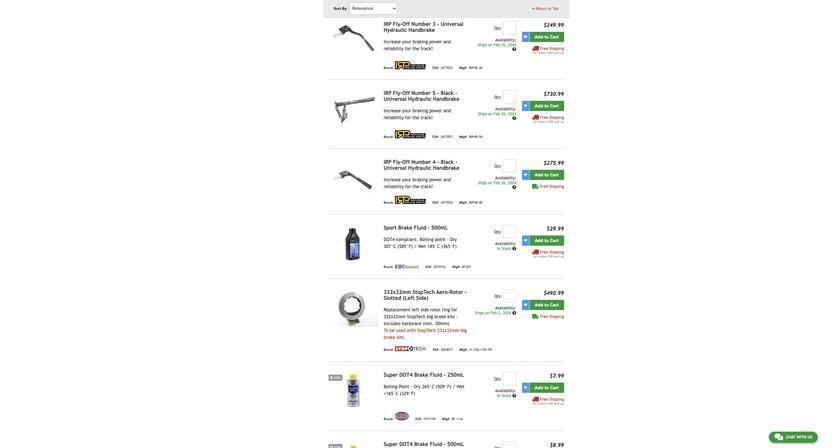 Task type: locate. For each thing, give the bounding box(es) containing it.
0 vertical spatial handbrake
[[409, 27, 435, 33]]

0 vertical spatial add to wish list image
[[524, 35, 527, 39]]

0 vertical spatial power
[[429, 39, 442, 44]]

boiling up 185°c
[[420, 237, 434, 242]]

add to cart button for $730.99
[[530, 101, 564, 111]]

2 vertical spatial power
[[429, 177, 442, 182]]

add to cart button down $730.99
[[530, 101, 564, 111]]

up
[[560, 51, 564, 54], [560, 120, 564, 123], [560, 255, 564, 258], [560, 402, 564, 405]]

1 add from the top
[[535, 34, 543, 40]]

1 vertical spatial question circle image
[[512, 311, 516, 315]]

2 up from the top
[[560, 120, 564, 123]]

add to cart button down $490.99
[[530, 300, 564, 310]]

1 vertical spatial super
[[384, 441, 398, 447]]

by
[[342, 6, 347, 11]]

es#: left 3024071
[[433, 348, 440, 352]]

dot4 inside dot4 compliant. boiling point - dry 307°c (585°f) / wet 185°c (365°f)
[[384, 237, 395, 242]]

0 vertical spatial ships on feb 26, 2024
[[478, 43, 516, 47]]

1 vertical spatial track!
[[421, 115, 433, 120]]

for down the 'irp fly-off number 4 - black - universal hydraulic handbrake'
[[405, 184, 411, 189]]

brake down 'es#: 1971190'
[[414, 441, 428, 447]]

fluid down 1971190
[[430, 441, 442, 447]]

add for $7.99
[[535, 385, 543, 391]]

4 add to cart from the top
[[535, 238, 559, 243]]

irp inside the irp fly-off number 3 - universal hydraulic handbrake
[[384, 21, 391, 27]]

fly- inside the 'irp fly-off number 4 - black - universal hydraulic handbrake'
[[393, 159, 402, 165]]

braking down the 'irp fly-off number 4 - black - universal hydraulic handbrake'
[[413, 177, 428, 182]]

1 vertical spatial dot4
[[399, 372, 413, 378]]

4 $49 from the top
[[548, 402, 553, 405]]

4 free shipping on orders $49 and up from the top
[[533, 397, 564, 405]]

irp - individual racing parts - corporate logo image left es#: 3477057
[[395, 130, 426, 138]]

0 vertical spatial stock
[[502, 246, 511, 251]]

ships on feb 26, 2024 for irp fly-off number 4 - black - universal hydraulic handbrake
[[478, 181, 516, 185]]

2 vertical spatial fluid
[[430, 441, 442, 447]]

1 vertical spatial increase your braking power and reliability for the track!
[[384, 108, 451, 120]]

and down $249.99
[[554, 51, 559, 54]]

1 vertical spatial reliability
[[384, 115, 404, 120]]

slotted
[[384, 295, 401, 301]]

add to cart down $7.99
[[535, 385, 559, 391]]

2 free shipping on orders $49 and up from the top
[[533, 115, 564, 123]]

1 free from the top
[[540, 46, 548, 51]]

black
[[441, 90, 454, 96], [441, 159, 454, 165]]

mfg#: for super dot4 brake fluid - 250ml
[[442, 417, 451, 421]]

3 add from the top
[[535, 172, 543, 178]]

with
[[407, 328, 416, 333], [797, 435, 806, 440]]

2 vertical spatial hydraulic
[[408, 165, 431, 171]]

braking down irp fly-off number 5 - black - universal hydraulic handbrake link on the top of page
[[413, 108, 428, 113]]

3 cart from the top
[[550, 172, 559, 178]]

0 vertical spatial big
[[427, 314, 433, 319]]

number left 4
[[412, 159, 431, 165]]

0 vertical spatial 332x32mm
[[384, 289, 411, 295]]

2024
[[508, 43, 516, 47], [508, 112, 516, 116], [508, 181, 516, 185], [503, 311, 511, 315]]

1 vertical spatial off
[[402, 90, 410, 96]]

dot4 compliant. boiling point - dry 307°c (585°f) / wet 185°c (365°f)
[[384, 237, 457, 249]]

1 availability: from the top
[[495, 38, 516, 42]]

1 horizontal spatial kits
[[448, 314, 455, 319]]

3 the from the top
[[412, 184, 419, 189]]

2 reliability from the top
[[384, 115, 404, 120]]

2 question circle image from the top
[[512, 311, 516, 315]]

black right 4
[[441, 159, 454, 165]]

to
[[548, 6, 551, 11], [545, 34, 549, 40], [545, 103, 549, 109], [545, 172, 549, 178], [545, 238, 549, 243], [545, 302, 549, 308], [545, 385, 549, 391]]

2 add to cart button from the top
[[530, 101, 564, 111]]

shipping down $490.99
[[549, 314, 564, 319]]

2 vertical spatial universal
[[384, 165, 407, 171]]

irp for irp fly-off number 3 - universal hydraulic handbrake
[[384, 21, 391, 27]]

1 26, from the top
[[501, 43, 507, 47]]

irp fly-off number 4 - black - universal hydraulic handbrake link
[[384, 159, 459, 171]]

chat with us link
[[769, 432, 818, 443]]

es#: for sport brake fluid - 500ml
[[426, 265, 432, 269]]

ships on feb 26, 2024 for irp fly-off number 5 - black - universal hydraulic handbrake
[[478, 112, 516, 116]]

$49 down $249.99
[[548, 51, 553, 54]]

add to cart button down $249.99
[[530, 32, 564, 42]]

pentosin - corporate logo image
[[395, 412, 409, 421]]

kits down used
[[397, 335, 404, 340]]

dry up (365°f)
[[450, 237, 457, 242]]

es#: left 3477057
[[433, 135, 439, 139]]

add to cart for $7.99
[[535, 385, 559, 391]]

3 ships on feb 26, 2024 from the top
[[478, 181, 516, 185]]

big up the mfg#: 31.536.1101.99
[[461, 328, 467, 333]]

es#: left 1971190
[[415, 417, 422, 421]]

mfg#: left bf307
[[452, 265, 461, 269]]

handbrake inside the irp fly-off number 3 - universal hydraulic handbrake
[[409, 27, 435, 33]]

in for super dot4 brake fluid - 250ml
[[497, 394, 501, 398]]

1 brand: from the top
[[384, 66, 394, 70]]

0 vertical spatial in stock
[[497, 246, 512, 251]]

1 up from the top
[[560, 51, 564, 54]]

2 vertical spatial braking
[[413, 177, 428, 182]]

the for 5
[[412, 115, 419, 120]]

2 vertical spatial increase your braking power and reliability for the track!
[[384, 177, 451, 189]]

332x32mm down the 30mm)
[[437, 328, 459, 333]]

brake up "265°c"
[[414, 372, 428, 378]]

availability: for $7.99
[[495, 389, 516, 393]]

dot4 for super dot4 brake fluid - 250ml
[[399, 372, 413, 378]]

your down the irp fly-off number 3 - universal hydraulic handbrake
[[402, 39, 411, 44]]

2 irp - individual racing parts - corporate logo image from the top
[[395, 130, 426, 138]]

3 brand: from the top
[[384, 201, 394, 205]]

replacement left side rotor ring for 332x32mm stoptech big brake kits - includes hardware (min. 30mm) to be used with stoptech 332x32mm big brake kits
[[384, 307, 467, 340]]

up for $29.99
[[560, 255, 564, 258]]

es#: left '3477053'
[[433, 66, 439, 70]]

qty: for super dot4 brake fluid - 250ml
[[494, 377, 502, 381]]

for
[[405, 46, 411, 51], [405, 115, 411, 120], [405, 184, 411, 189], [451, 307, 457, 312]]

1 vertical spatial universal
[[384, 96, 407, 102]]

off inside the "irp fly-off number 5 - black - universal hydraulic handbrake"
[[402, 90, 410, 96]]

free
[[540, 46, 548, 51], [540, 115, 548, 120], [540, 184, 548, 189], [540, 250, 548, 255], [540, 314, 548, 319], [540, 397, 548, 402]]

307°c
[[384, 244, 396, 249]]

2 power from the top
[[429, 108, 442, 113]]

off inside the irp fly-off number 3 - universal hydraulic handbrake
[[402, 21, 410, 27]]

1 increase your braking power and reliability for the track! from the top
[[384, 39, 451, 51]]

add to cart button down '$275.99' at the top of page
[[530, 170, 564, 180]]

brake up the 30mm)
[[435, 314, 446, 319]]

and up '3477053'
[[443, 39, 451, 44]]

0 vertical spatial with
[[407, 328, 416, 333]]

0 vertical spatial the
[[412, 46, 419, 51]]

2 fly- from the top
[[393, 90, 402, 96]]

add to cart
[[535, 34, 559, 40], [535, 103, 559, 109], [535, 172, 559, 178], [535, 238, 559, 243], [535, 302, 559, 308], [535, 385, 559, 391]]

ships for irp fly-off number 4 - black - universal hydraulic handbrake
[[478, 181, 487, 185]]

up for $249.99
[[560, 51, 564, 54]]

orders for $730.99
[[538, 120, 547, 123]]

off left "3"
[[402, 21, 410, 27]]

2024 for $249.99
[[508, 43, 516, 47]]

increase your braking power and reliability for the track! down the irp fly-off number 3 - universal hydraulic handbrake
[[384, 39, 451, 51]]

free shipping on orders $49 and up down $7.99
[[533, 397, 564, 405]]

your down irp fly-off number 5 - black - universal hydraulic handbrake link on the top of page
[[402, 108, 411, 113]]

shipping for $730.99
[[549, 115, 564, 120]]

es#: for 332x32mm stoptech aero-rotor - slotted (left side)
[[433, 348, 440, 352]]

hydraulic for irp fly-off number 5 - black - universal hydraulic handbrake
[[408, 96, 431, 102]]

brand: for irp fly-off number 3 - universal hydraulic handbrake
[[384, 66, 394, 70]]

3 off from the top
[[402, 159, 410, 165]]

0 horizontal spatial with
[[407, 328, 416, 333]]

ships up "3b"
[[478, 43, 487, 47]]

handbrake
[[409, 27, 435, 33], [433, 96, 459, 102], [433, 165, 459, 171]]

0 vertical spatial in
[[497, 246, 501, 251]]

for for irp fly-off number 5 - black - universal hydraulic handbrake
[[405, 115, 411, 120]]

2 vertical spatial ships on feb 26, 2024
[[478, 181, 516, 185]]

mfg#:
[[459, 66, 468, 70], [459, 135, 468, 139], [459, 201, 468, 205], [452, 265, 461, 269], [460, 348, 468, 352], [442, 417, 451, 421]]

availability: for $730.99
[[495, 107, 516, 111]]

1 question circle image from the top
[[512, 47, 516, 51]]

1 orders from the top
[[538, 51, 547, 54]]

1 vertical spatial hydraulic
[[408, 96, 431, 102]]

number inside the "irp fly-off number 5 - black - universal hydraulic handbrake"
[[412, 90, 431, 96]]

irp - individual racing parts - corporate logo image left es#: 3477053
[[395, 61, 426, 69]]

and up 3477057
[[443, 108, 451, 113]]

super down the pentosin - corporate logo
[[384, 441, 398, 447]]

2 ships on feb 26, 2024 from the top
[[478, 112, 516, 116]]

2 vertical spatial increase
[[384, 177, 401, 182]]

3 shipping from the top
[[549, 184, 564, 189]]

ships on feb 26, 2024
[[478, 43, 516, 47], [478, 112, 516, 116], [478, 181, 516, 185]]

2 vertical spatial irp
[[384, 159, 391, 165]]

irphb-
[[469, 66, 479, 70], [469, 135, 479, 139], [469, 201, 479, 205]]

handbrake inside the "irp fly-off number 5 - black - universal hydraulic handbrake"
[[433, 96, 459, 102]]

1 vertical spatial brake
[[414, 372, 428, 378]]

4 up from the top
[[560, 402, 564, 405]]

irp inside the 'irp fly-off number 4 - black - universal hydraulic handbrake'
[[384, 159, 391, 165]]

332x32mm up replacement
[[384, 289, 411, 295]]

cart down $730.99
[[550, 103, 559, 109]]

reliability for irp fly-off number 4 - black - universal hydraulic handbrake
[[384, 184, 404, 189]]

super for super dot4 brake fluid - 500ml
[[384, 441, 398, 447]]

es#3024071 - 31.536.1101.99 - 332x32mm stoptech aero-rotor - slotted (left side) - replacement left side rotor ring for 332x32mm stoptech big brake kits - includes hardware (min. 30mm) - stoptech - audi volkswagen image
[[329, 289, 378, 327]]

free shipping on orders $49 and up
[[533, 46, 564, 54], [533, 115, 564, 123], [533, 250, 564, 258], [533, 397, 564, 405]]

increase your braking power and reliability for the track! for 5
[[384, 108, 451, 120]]

es#: 3477054
[[433, 201, 453, 205]]

2 free shipping from the top
[[540, 314, 564, 319]]

power down the 5
[[429, 108, 442, 113]]

wet down 250ml
[[457, 384, 465, 389]]

2 vertical spatial brake
[[414, 441, 428, 447]]

332x32mm down replacement
[[384, 314, 406, 319]]

$7.99
[[550, 373, 564, 379]]

1 in from the top
[[497, 246, 501, 251]]

0 horizontal spatial kits
[[397, 335, 404, 340]]

3 free shipping on orders $49 and up from the top
[[533, 250, 564, 258]]

0 vertical spatial your
[[402, 39, 411, 44]]

es#3477054 - irphb-4b - irp fly-off number 4 - black - universal hydraulic handbrake - increase your braking power and reliability for the track! - irp - individual racing parts - audi bmw volkswagen mercedes benz mini porsche image
[[329, 159, 378, 197]]

dry left "265°c"
[[414, 384, 421, 389]]

add
[[535, 34, 543, 40], [535, 103, 543, 109], [535, 172, 543, 178], [535, 238, 543, 243], [535, 302, 543, 308], [535, 385, 543, 391]]

number left "3"
[[412, 21, 431, 27]]

reliability for irp fly-off number 3 - universal hydraulic handbrake
[[384, 46, 404, 51]]

mfg#: left bf-
[[442, 417, 451, 421]]

to for $249.99
[[545, 34, 549, 40]]

1 vertical spatial irphb-
[[469, 135, 479, 139]]

1 vertical spatial irp - individual racing parts - corporate logo image
[[395, 130, 426, 138]]

orders
[[538, 51, 547, 54], [538, 120, 547, 123], [538, 255, 547, 258], [538, 402, 547, 405]]

1 add to cart from the top
[[535, 34, 559, 40]]

1 vertical spatial add to wish list image
[[524, 239, 527, 242]]

for down irp fly-off number 3 - universal hydraulic handbrake link on the top
[[405, 46, 411, 51]]

5 brand: from the top
[[384, 348, 394, 352]]

dry inside dot4 compliant. boiling point - dry 307°c (585°f) / wet 185°c (365°f)
[[450, 237, 457, 242]]

mfg#: for irp fly-off number 4 - black - universal hydraulic handbrake
[[459, 201, 468, 205]]

free shipping on orders $49 and up down $29.99
[[533, 250, 564, 258]]

2 availability: from the top
[[495, 107, 516, 111]]

off inside the 'irp fly-off number 4 - black - universal hydraulic handbrake'
[[402, 159, 410, 165]]

braking down the irp fly-off number 3 - universal hydraulic handbrake
[[413, 39, 428, 44]]

in stock
[[497, 246, 512, 251], [497, 394, 512, 398]]

3 irp - individual racing parts - corporate logo image from the top
[[395, 196, 426, 204]]

0 vertical spatial wet
[[418, 244, 426, 249]]

add to wish list image
[[524, 173, 527, 177], [524, 239, 527, 242], [524, 386, 527, 389]]

mfg#: right 3477057
[[459, 135, 468, 139]]

qty: for irp fly-off number 4 - black - universal hydraulic handbrake
[[494, 164, 502, 168]]

0 horizontal spatial brake
[[384, 335, 395, 340]]

irp - individual racing parts - corporate logo image for irp fly-off number 5 - black - universal hydraulic handbrake
[[395, 130, 426, 138]]

1 vertical spatial handbrake
[[433, 96, 459, 102]]

add to cart down $490.99
[[535, 302, 559, 308]]

2 shipping from the top
[[549, 115, 564, 120]]

irphb- right 3477057
[[469, 135, 479, 139]]

availability: for $29.99
[[495, 241, 516, 246]]

2 add to wish list image from the top
[[524, 104, 527, 108]]

brand:
[[384, 66, 394, 70], [384, 135, 394, 139], [384, 201, 394, 205], [384, 265, 394, 269], [384, 348, 394, 352], [384, 417, 394, 421]]

the down the irp fly-off number 3 - universal hydraulic handbrake
[[412, 46, 419, 51]]

universal inside the irp fly-off number 3 - universal hydraulic handbrake
[[441, 21, 464, 27]]

hydraulic inside the "irp fly-off number 5 - black - universal hydraulic handbrake"
[[408, 96, 431, 102]]

6 availability: from the top
[[495, 389, 516, 393]]

black inside the 'irp fly-off number 4 - black - universal hydraulic handbrake'
[[441, 159, 454, 165]]

0 vertical spatial fly-
[[393, 21, 402, 27]]

feb for irp fly-off number 3 - universal hydraulic handbrake
[[494, 43, 500, 47]]

brake
[[435, 314, 446, 319], [384, 335, 395, 340]]

None number field
[[503, 21, 516, 34], [503, 90, 516, 103], [503, 159, 516, 172], [503, 225, 516, 238], [503, 289, 516, 303], [503, 372, 516, 385], [503, 442, 516, 448], [503, 21, 516, 34], [503, 90, 516, 103], [503, 159, 516, 172], [503, 225, 516, 238], [503, 289, 516, 303], [503, 372, 516, 385], [503, 442, 516, 448]]

universal
[[441, 21, 464, 27], [384, 96, 407, 102], [384, 165, 407, 171]]

shipping down $7.99
[[549, 397, 564, 402]]

es#: left 3477054
[[433, 201, 439, 205]]

irphb- for irp fly-off number 3 - universal hydraulic handbrake
[[469, 66, 479, 70]]

shipping down $730.99
[[549, 115, 564, 120]]

1 your from the top
[[402, 39, 411, 44]]

0 vertical spatial hydraulic
[[384, 27, 407, 33]]

with down hardware
[[407, 328, 416, 333]]

1 question circle image from the top
[[512, 185, 516, 189]]

1 vertical spatial ships on feb 26, 2024
[[478, 112, 516, 116]]

6 brand: from the top
[[384, 417, 394, 421]]

- inside boiling point - dry 265°c (509°f) / wet >165°c (329°f)
[[411, 384, 413, 389]]

irp - individual racing parts - corporate logo image
[[395, 61, 426, 69], [395, 130, 426, 138], [395, 196, 426, 204]]

stock for $7.99
[[502, 394, 511, 398]]

wet left 185°c
[[418, 244, 426, 249]]

2 braking from the top
[[413, 108, 428, 113]]

26, for $249.99
[[501, 43, 507, 47]]

0 vertical spatial boiling
[[420, 237, 434, 242]]

4 qty: from the top
[[494, 230, 502, 234]]

increase for irp fly-off number 3 - universal hydraulic handbrake
[[384, 39, 401, 44]]

add for $29.99
[[535, 238, 543, 243]]

500ml
[[431, 225, 448, 231], [447, 441, 464, 447]]

add to cart button for $275.99
[[530, 170, 564, 180]]

0 vertical spatial free shipping
[[540, 184, 564, 189]]

2 vertical spatial fly-
[[393, 159, 402, 165]]

qty:
[[494, 26, 502, 30], [494, 95, 502, 99], [494, 164, 502, 168], [494, 230, 502, 234], [494, 294, 502, 299], [494, 377, 502, 381]]

mfg#: for irp fly-off number 3 - universal hydraulic handbrake
[[459, 66, 468, 70]]

1 add to wish list image from the top
[[524, 35, 527, 39]]

add to wish list image
[[524, 35, 527, 39], [524, 104, 527, 108], [524, 303, 527, 307]]

qty: for irp fly-off number 3 - universal hydraulic handbrake
[[494, 26, 502, 30]]

$49 for $249.99
[[548, 51, 553, 54]]

1 irp - individual racing parts - corporate logo image from the top
[[395, 61, 426, 69]]

es#: 3477057
[[433, 135, 453, 139]]

add to cart down $730.99
[[535, 103, 559, 109]]

2 add from the top
[[535, 103, 543, 109]]

1 horizontal spatial wet
[[457, 384, 465, 389]]

mfg#: right 3477054
[[459, 201, 468, 205]]

1 free shipping from the top
[[540, 184, 564, 189]]

2 vertical spatial off
[[402, 159, 410, 165]]

1 horizontal spatial dry
[[450, 237, 457, 242]]

compliant.
[[396, 237, 418, 242]]

1 vertical spatial boiling
[[384, 384, 398, 389]]

free shipping on orders $49 and up down $730.99
[[533, 115, 564, 123]]

(585°f)
[[398, 244, 413, 249]]

irp fly-off number 3 - universal hydraulic handbrake
[[384, 21, 464, 33]]

es#1971190 - bf-1/4l -  super dot4 brake fluid - 250ml - boiling point - dry 265c (509f) / wet >165c (329f) - pentosin - audi bmw volkswagen mercedes benz mini image
[[329, 372, 378, 410]]

orders for $29.99
[[538, 255, 547, 258]]

increase
[[384, 39, 401, 44], [384, 108, 401, 113], [384, 177, 401, 182]]

add to wish list image for $490.99
[[524, 303, 527, 307]]

free shipping
[[540, 184, 564, 189], [540, 314, 564, 319]]

1 vertical spatial in stock
[[497, 394, 512, 398]]

fluid for 250ml
[[430, 372, 442, 378]]

3 fly- from the top
[[393, 159, 402, 165]]

2 black from the top
[[441, 159, 454, 165]]

free for $730.99
[[540, 115, 548, 120]]

1 $49 from the top
[[548, 51, 553, 54]]

1 stock from the top
[[502, 246, 511, 251]]

500ml down bf-
[[447, 441, 464, 447]]

0 vertical spatial track!
[[421, 46, 433, 51]]

0 horizontal spatial boiling
[[384, 384, 398, 389]]

power down 4
[[429, 177, 442, 182]]

big up (min.
[[427, 314, 433, 319]]

sport brake fluid - 500ml link
[[384, 225, 448, 231]]

dry
[[450, 237, 457, 242], [414, 384, 421, 389]]

2 irphb- from the top
[[469, 135, 479, 139]]

up for $730.99
[[560, 120, 564, 123]]

0 horizontal spatial wet
[[418, 244, 426, 249]]

$49 for $7.99
[[548, 402, 553, 405]]

free shipping on orders $49 and up down $249.99
[[533, 46, 564, 54]]

1 horizontal spatial brake
[[435, 314, 446, 319]]

the
[[412, 46, 419, 51], [412, 115, 419, 120], [412, 184, 419, 189]]

/ inside dot4 compliant. boiling point - dry 307°c (585°f) / wet 185°c (365°f)
[[414, 244, 417, 249]]

increase your braking power and reliability for the track! for 3
[[384, 39, 451, 51]]

2 cart from the top
[[550, 103, 559, 109]]

0 vertical spatial reliability
[[384, 46, 404, 51]]

5 shipping from the top
[[549, 314, 564, 319]]

stock
[[502, 246, 511, 251], [502, 394, 511, 398]]

irp fly-off number 4 - black - universal hydraulic handbrake
[[384, 159, 459, 171]]

fly- inside the "irp fly-off number 5 - black - universal hydraulic handbrake"
[[393, 90, 402, 96]]

es#: 1971190
[[415, 417, 436, 421]]

1 irp from the top
[[384, 21, 391, 27]]

add to cart button for $7.99
[[530, 383, 564, 393]]

qty: for sport brake fluid - 500ml
[[494, 230, 502, 234]]

question circle image for $730.99
[[512, 116, 516, 120]]

2 question circle image from the top
[[512, 116, 516, 120]]

cart for $730.99
[[550, 103, 559, 109]]

3 availability: from the top
[[495, 176, 516, 180]]

bf-
[[452, 417, 457, 421]]

number for 3
[[412, 21, 431, 27]]

in stock for $7.99
[[497, 394, 512, 398]]

add for $249.99
[[535, 34, 543, 40]]

1 vertical spatial 26,
[[501, 112, 507, 116]]

2 vertical spatial the
[[412, 184, 419, 189]]

es#: 3024071
[[433, 348, 453, 352]]

fluid
[[414, 225, 426, 231], [430, 372, 442, 378], [430, 441, 442, 447]]

2 add to cart from the top
[[535, 103, 559, 109]]

5 add to cart from the top
[[535, 302, 559, 308]]

shipping down $29.99
[[549, 250, 564, 255]]

5 free from the top
[[540, 314, 548, 319]]

up down $29.99
[[560, 255, 564, 258]]

2 $49 from the top
[[548, 120, 553, 123]]

kits down ring
[[448, 314, 455, 319]]

irphb- right '3477053'
[[469, 66, 479, 70]]

number inside the 'irp fly-off number 4 - black - universal hydraulic handbrake'
[[412, 159, 431, 165]]

2 vertical spatial track!
[[421, 184, 433, 189]]

brake for super dot4 brake fluid - 250ml
[[414, 372, 428, 378]]

2 in from the top
[[497, 394, 501, 398]]

in
[[497, 246, 501, 251], [497, 394, 501, 398]]

free for $29.99
[[540, 250, 548, 255]]

stoptech up side
[[413, 289, 435, 295]]

1 vertical spatial brake
[[384, 335, 395, 340]]

6 cart from the top
[[550, 385, 559, 391]]

fluid up (509°f)
[[430, 372, 442, 378]]

2 vertical spatial your
[[402, 177, 411, 182]]

free shipping on orders $49 and up for $29.99
[[533, 250, 564, 258]]

2 vertical spatial handbrake
[[433, 165, 459, 171]]

1 power from the top
[[429, 39, 442, 44]]

side
[[421, 307, 429, 312]]

cart down $7.99
[[550, 385, 559, 391]]

mfg#: bf307
[[452, 265, 471, 269]]

1 add to wish list image from the top
[[524, 173, 527, 177]]

$49
[[548, 51, 553, 54], [548, 120, 553, 123], [548, 255, 553, 258], [548, 402, 553, 405]]

$49 for $29.99
[[548, 255, 553, 258]]

and down $730.99
[[554, 120, 559, 123]]

1 irphb- from the top
[[469, 66, 479, 70]]

for for irp fly-off number 4 - black - universal hydraulic handbrake
[[405, 184, 411, 189]]

for right ring
[[451, 307, 457, 312]]

with left us in the right of the page
[[797, 435, 806, 440]]

2 vertical spatial dot4
[[399, 441, 413, 447]]

2 the from the top
[[412, 115, 419, 120]]

hydraulic inside the 'irp fly-off number 4 - black - universal hydraulic handbrake'
[[408, 165, 431, 171]]

1 vertical spatial wet
[[457, 384, 465, 389]]

0 vertical spatial irp - individual racing parts - corporate logo image
[[395, 61, 426, 69]]

dot4 up point
[[399, 372, 413, 378]]

5b
[[479, 135, 482, 139]]

1 horizontal spatial /
[[453, 384, 455, 389]]

2 vertical spatial add to wish list image
[[524, 386, 527, 389]]

332x32mm inside the 332x32mm stoptech aero-rotor - slotted (left side)
[[384, 289, 411, 295]]

universal inside the "irp fly-off number 5 - black - universal hydraulic handbrake"
[[384, 96, 407, 102]]

free for $7.99
[[540, 397, 548, 402]]

stoptech down (min.
[[417, 328, 436, 333]]

sport brake fluid - 500ml
[[384, 225, 448, 231]]

1 number from the top
[[412, 21, 431, 27]]

cart
[[550, 34, 559, 40], [550, 103, 559, 109], [550, 172, 559, 178], [550, 238, 559, 243], [550, 302, 559, 308], [550, 385, 559, 391]]

3 add to wish list image from the top
[[524, 386, 527, 389]]

$49 down $29.99
[[548, 255, 553, 258]]

brand: for super dot4 brake fluid - 250ml
[[384, 417, 394, 421]]

$490.99
[[544, 290, 564, 296]]

boiling inside dot4 compliant. boiling point - dry 307°c (585°f) / wet 185°c (365°f)
[[420, 237, 434, 242]]

dot4 up 307°c
[[384, 237, 395, 242]]

1 vertical spatial your
[[402, 108, 411, 113]]

1 vertical spatial irp
[[384, 90, 391, 96]]

cart down '$275.99' at the top of page
[[550, 172, 559, 178]]

black right the 5
[[441, 90, 454, 96]]

increase for irp fly-off number 5 - black - universal hydraulic handbrake
[[384, 108, 401, 113]]

1 black from the top
[[441, 90, 454, 96]]

3 irp from the top
[[384, 159, 391, 165]]

reliability
[[384, 46, 404, 51], [384, 115, 404, 120], [384, 184, 404, 189]]

6 add from the top
[[535, 385, 543, 391]]

caret up image
[[532, 7, 535, 11]]

for down irp fly-off number 5 - black - universal hydraulic handbrake link on the top of page
[[405, 115, 411, 120]]

1 off from the top
[[402, 21, 410, 27]]

4 availability: from the top
[[495, 241, 516, 246]]

2,
[[498, 311, 502, 315]]

feb for irp fly-off number 5 - black - universal hydraulic handbrake
[[494, 112, 500, 116]]

1 vertical spatial free shipping
[[540, 314, 564, 319]]

0 vertical spatial irphb-
[[469, 66, 479, 70]]

2 super from the top
[[384, 441, 398, 447]]

1 horizontal spatial with
[[797, 435, 806, 440]]

fly- inside the irp fly-off number 3 - universal hydraulic handbrake
[[393, 21, 402, 27]]

the down the 'irp fly-off number 4 - black - universal hydraulic handbrake'
[[412, 184, 419, 189]]

1 increase from the top
[[384, 39, 401, 44]]

to
[[384, 328, 388, 333]]

0 vertical spatial 500ml
[[431, 225, 448, 231]]

feb for 332x32mm stoptech aero-rotor - slotted (left side)
[[491, 311, 497, 315]]

4 add to cart button from the top
[[530, 236, 564, 246]]

- inside replacement left side rotor ring for 332x32mm stoptech big brake kits - includes hardware (min. 30mm) to be used with stoptech 332x32mm big brake kits
[[456, 314, 458, 319]]

5 add to cart button from the top
[[530, 300, 564, 310]]

question circle image
[[512, 47, 516, 51], [512, 116, 516, 120], [512, 247, 516, 251], [512, 394, 516, 398]]

4 add from the top
[[535, 238, 543, 243]]

sort by
[[334, 6, 347, 11]]

0 vertical spatial stoptech
[[413, 289, 435, 295]]

fly-
[[393, 21, 402, 27], [393, 90, 402, 96], [393, 159, 402, 165]]

1 vertical spatial dry
[[414, 384, 421, 389]]

es#: for irp fly-off number 5 - black - universal hydraulic handbrake
[[433, 135, 439, 139]]

$275.99
[[544, 160, 564, 166]]

number
[[412, 21, 431, 27], [412, 90, 431, 96], [412, 159, 431, 165]]

aero-
[[436, 289, 450, 295]]

1 free shipping on orders $49 and up from the top
[[533, 46, 564, 54]]

3 question circle image from the top
[[512, 247, 516, 251]]

ships on feb 26, 2024 for irp fly-off number 3 - universal hydraulic handbrake
[[478, 43, 516, 47]]

availability:
[[495, 38, 516, 42], [495, 107, 516, 111], [495, 176, 516, 180], [495, 241, 516, 246], [495, 306, 516, 310], [495, 389, 516, 393]]

3 power from the top
[[429, 177, 442, 182]]

ships left 2,
[[475, 311, 484, 315]]

2 vertical spatial reliability
[[384, 184, 404, 189]]

0 vertical spatial kits
[[448, 314, 455, 319]]

super up >165°c
[[384, 372, 398, 378]]

0 vertical spatial braking
[[413, 39, 428, 44]]

1 ships on feb 26, 2024 from the top
[[478, 43, 516, 47]]

/ right (509°f)
[[453, 384, 455, 389]]

0 horizontal spatial /
[[414, 244, 417, 249]]

1 the from the top
[[412, 46, 419, 51]]

cart down $490.99
[[550, 302, 559, 308]]

universal inside the 'irp fly-off number 4 - black - universal hydraulic handbrake'
[[384, 165, 407, 171]]

/
[[414, 244, 417, 249], [453, 384, 455, 389]]

1 vertical spatial black
[[441, 159, 454, 165]]

2 add to wish list image from the top
[[524, 239, 527, 242]]

add to cart button
[[530, 32, 564, 42], [530, 101, 564, 111], [530, 170, 564, 180], [530, 236, 564, 246], [530, 300, 564, 310], [530, 383, 564, 393]]

2 vertical spatial number
[[412, 159, 431, 165]]

ships on feb 26, 2024 up 5b
[[478, 112, 516, 116]]

3 add to wish list image from the top
[[524, 303, 527, 307]]

for for irp fly-off number 3 - universal hydraulic handbrake
[[405, 46, 411, 51]]

1 qty: from the top
[[494, 26, 502, 30]]

with inside replacement left side rotor ring for 332x32mm stoptech big brake kits - includes hardware (min. 30mm) to be used with stoptech 332x32mm big brake kits
[[407, 328, 416, 333]]

6 add to cart from the top
[[535, 385, 559, 391]]

1 cart from the top
[[550, 34, 559, 40]]

4 free from the top
[[540, 250, 548, 255]]

universal for irp fly-off number 5 - black - universal hydraulic handbrake
[[384, 96, 407, 102]]

up down $7.99
[[560, 402, 564, 405]]

and down $7.99
[[554, 402, 559, 405]]

kits
[[448, 314, 455, 319], [397, 335, 404, 340]]

$49 down $7.99
[[548, 402, 553, 405]]

question circle image
[[512, 185, 516, 189], [512, 311, 516, 315]]

0 vertical spatial black
[[441, 90, 454, 96]]

1 vertical spatial number
[[412, 90, 431, 96]]

1 add to cart button from the top
[[530, 32, 564, 42]]

0 vertical spatial super
[[384, 372, 398, 378]]

es#: for irp fly-off number 3 - universal hydraulic handbrake
[[433, 66, 439, 70]]

2 off from the top
[[402, 90, 410, 96]]

stoptech inside the 332x32mm stoptech aero-rotor - slotted (left side)
[[413, 289, 435, 295]]

mfg#: left 31.536.1101.99
[[460, 348, 468, 352]]

1 vertical spatial the
[[412, 115, 419, 120]]

number inside the irp fly-off number 3 - universal hydraulic handbrake
[[412, 21, 431, 27]]

black inside the "irp fly-off number 5 - black - universal hydraulic handbrake"
[[441, 90, 454, 96]]

irphb- right 3477054
[[469, 201, 479, 205]]

your for irp fly-off number 4 - black - universal hydraulic handbrake
[[402, 177, 411, 182]]

0 vertical spatial dot4
[[384, 237, 395, 242]]

1 fly- from the top
[[393, 21, 402, 27]]

handbrake inside the 'irp fly-off number 4 - black - universal hydraulic handbrake'
[[433, 165, 459, 171]]

track! down irp fly-off number 5 - black - universal hydraulic handbrake link on the top of page
[[421, 115, 433, 120]]

4 question circle image from the top
[[512, 394, 516, 398]]

2 number from the top
[[412, 90, 431, 96]]

irp inside the "irp fly-off number 5 - black - universal hydraulic handbrake"
[[384, 90, 391, 96]]

1 super from the top
[[384, 372, 398, 378]]

500ml up point
[[431, 225, 448, 231]]

free shipping for $275.99
[[540, 184, 564, 189]]

- inside dot4 compliant. boiling point - dry 307°c (585°f) / wet 185°c (365°f)
[[447, 237, 449, 242]]

ships up 4b
[[478, 181, 487, 185]]

super dot4 brake fluid - 500ml
[[384, 441, 464, 447]]

2 increase your braking power and reliability for the track! from the top
[[384, 108, 451, 120]]

1 vertical spatial fly-
[[393, 90, 402, 96]]

availability: for $249.99
[[495, 38, 516, 42]]

0 vertical spatial off
[[402, 21, 410, 27]]

0 vertical spatial irp
[[384, 21, 391, 27]]

es#3477057 - irphb-5b - irp fly-off number 5 - black - universal hydraulic handbrake - increase your braking power and reliability for the track! - irp - individual racing parts - audi bmw volkswagen mercedes benz mini porsche image
[[329, 90, 378, 128]]

5 add from the top
[[535, 302, 543, 308]]

2 vertical spatial 26,
[[501, 181, 507, 185]]

cart down $29.99
[[550, 238, 559, 243]]

0 vertical spatial increase your braking power and reliability for the track!
[[384, 39, 451, 51]]

3 add to cart from the top
[[535, 172, 559, 178]]

off left the 5
[[402, 90, 410, 96]]



Task type: vqa. For each thing, say whether or not it's contained in the screenshot.
to corresponding to $249.99
yes



Task type: describe. For each thing, give the bounding box(es) containing it.
cart for $7.99
[[550, 385, 559, 391]]

be
[[390, 328, 395, 333]]

(509°f)
[[436, 384, 451, 389]]

add for $275.99
[[535, 172, 543, 178]]

1 vertical spatial stoptech
[[407, 314, 426, 319]]

0 horizontal spatial big
[[427, 314, 433, 319]]

2 vertical spatial stoptech
[[417, 328, 436, 333]]

power for 4
[[429, 177, 442, 182]]

ships on feb 2, 2024
[[475, 311, 512, 315]]

rotor
[[430, 307, 441, 312]]

26, for $730.99
[[501, 112, 507, 116]]

mfg#: for irp fly-off number 5 - black - universal hydraulic handbrake
[[459, 135, 468, 139]]

ebc - corporate logo image
[[395, 265, 419, 268]]

increase your braking power and reliability for the track! for 4
[[384, 177, 451, 189]]

us
[[808, 435, 812, 440]]

2024 for $275.99
[[508, 181, 516, 185]]

1971190
[[423, 417, 436, 421]]

wet inside dot4 compliant. boiling point - dry 307°c (585°f) / wet 185°c (365°f)
[[418, 244, 426, 249]]

mfg#: for sport brake fluid - 500ml
[[452, 265, 461, 269]]

side)
[[416, 295, 429, 301]]

4
[[433, 159, 436, 165]]

250ml
[[447, 372, 464, 378]]

irp - individual racing parts - corporate logo image for irp fly-off number 4 - black - universal hydraulic handbrake
[[395, 196, 426, 204]]

chat with us
[[786, 435, 812, 440]]

185°c
[[428, 244, 440, 249]]

0 vertical spatial brake
[[435, 314, 446, 319]]

add to wish list image for $7.99
[[524, 386, 527, 389]]

wet inside boiling point - dry 265°c (509°f) / wet >165°c (329°f)
[[457, 384, 465, 389]]

comments image
[[775, 433, 783, 441]]

number for 5
[[412, 90, 431, 96]]

$730.99
[[544, 91, 564, 97]]

used
[[396, 328, 406, 333]]

sport
[[384, 225, 397, 231]]

ships for irp fly-off number 5 - black - universal hydraulic handbrake
[[478, 112, 487, 116]]

hardware
[[402, 321, 421, 326]]

1 vertical spatial 332x32mm
[[384, 314, 406, 319]]

track! for 4
[[421, 184, 433, 189]]

add to cart for $730.99
[[535, 103, 559, 109]]

free shipping on orders $49 and up for $249.99
[[533, 46, 564, 54]]

for inside replacement left side rotor ring for 332x32mm stoptech big brake kits - includes hardware (min. 30mm) to be used with stoptech 332x32mm big brake kits
[[451, 307, 457, 312]]

dry inside boiling point - dry 265°c (509°f) / wet >165°c (329°f)
[[414, 384, 421, 389]]

to for $490.99
[[545, 302, 549, 308]]

3477057
[[441, 135, 453, 139]]

number for 4
[[412, 159, 431, 165]]

irp - individual racing parts - corporate logo image for irp fly-off number 3 - universal hydraulic handbrake
[[395, 61, 426, 69]]

irp fly-off number 3 - universal hydraulic handbrake link
[[384, 21, 464, 33]]

return
[[536, 6, 547, 11]]

es#1931452 - 1204114 -  super dot4 brake fluid - 500ml - boiling point - dry 265c (509f) / wet >165c (329f) - pentosin - audi bmw volkswagen mercedes benz mini image
[[329, 442, 378, 448]]

ring
[[442, 307, 450, 312]]

shipping for $249.99
[[549, 46, 564, 51]]

super for super dot4 brake fluid - 250ml
[[384, 372, 398, 378]]

add to wish list image for $249.99
[[524, 35, 527, 39]]

mfg#: irphb-4b
[[459, 201, 482, 205]]

brand: for sport brake fluid - 500ml
[[384, 265, 394, 269]]

es#: 2072516
[[426, 265, 446, 269]]

sort
[[334, 6, 341, 11]]

question circle image for $249.99
[[512, 47, 516, 51]]

fluid for 500ml
[[430, 441, 442, 447]]

add to cart button for $29.99
[[530, 236, 564, 246]]

question circle image for $490.99
[[512, 311, 516, 315]]

super dot4 brake fluid - 500ml link
[[384, 441, 464, 447]]

0 vertical spatial brake
[[398, 225, 412, 231]]

1 vertical spatial 500ml
[[447, 441, 464, 447]]

mfg#: 31.536.1101.99
[[460, 348, 492, 352]]

30mm)
[[435, 321, 449, 326]]

3
[[433, 21, 436, 27]]

availability: for $490.99
[[495, 306, 516, 310]]

add to wish list image for $730.99
[[524, 104, 527, 108]]

3b
[[479, 66, 482, 70]]

irp fly-off number 5 - black - universal hydraulic handbrake
[[384, 90, 459, 102]]

mfg#: irphb-5b
[[459, 135, 482, 139]]

add to cart for $490.99
[[535, 302, 559, 308]]

1/4l
[[457, 417, 464, 421]]

bf307
[[462, 265, 471, 269]]

add to cart button for $249.99
[[530, 32, 564, 42]]

to for $730.99
[[545, 103, 549, 109]]

mfg#: bf-1/4l
[[442, 417, 464, 421]]

es#2072516 - bf307 - sport brake fluid - 500ml - dot4 compliant. boiling point - dry 307c (585f) / wet 185c (365f) - ebc - audi bmw volkswagen mercedes benz mini image
[[329, 225, 378, 262]]

es#: for irp fly-off number 4 - black - universal hydraulic handbrake
[[433, 201, 439, 205]]

(min.
[[423, 321, 434, 326]]

3 free from the top
[[540, 184, 548, 189]]

cart for $490.99
[[550, 302, 559, 308]]

1 vertical spatial with
[[797, 435, 806, 440]]

stock for $29.99
[[502, 246, 511, 251]]

your for irp fly-off number 5 - black - universal hydraulic handbrake
[[402, 108, 411, 113]]

question circle image for $7.99
[[512, 394, 516, 398]]

braking for 5
[[413, 108, 428, 113]]

5
[[433, 90, 436, 96]]

up for $7.99
[[560, 402, 564, 405]]

ships for irp fly-off number 3 - universal hydraulic handbrake
[[478, 43, 487, 47]]

stoptech - corporate logo image
[[395, 346, 426, 351]]

es#: for super dot4 brake fluid - 250ml
[[415, 417, 422, 421]]

add to cart button for $490.99
[[530, 300, 564, 310]]

$29.99
[[547, 226, 564, 232]]

braking for 4
[[413, 177, 428, 182]]

boiling inside boiling point - dry 265°c (509°f) / wet >165°c (329°f)
[[384, 384, 398, 389]]

includes
[[384, 321, 401, 326]]

top
[[553, 6, 559, 11]]

handbrake for 5
[[433, 96, 459, 102]]

return to top link
[[532, 6, 559, 12]]

to for $7.99
[[545, 385, 549, 391]]

off for irp fly-off number 5 - black - universal hydraulic handbrake
[[402, 90, 410, 96]]

super dot4 brake fluid - 250ml
[[384, 372, 464, 378]]

332x32mm stoptech aero-rotor - slotted (left side)
[[384, 289, 467, 301]]

(329°f)
[[400, 391, 415, 396]]

irp for irp fly-off number 4 - black - universal hydraulic handbrake
[[384, 159, 391, 165]]

power for 3
[[429, 39, 442, 44]]

question circle image for $29.99
[[512, 247, 516, 251]]

es#3477053 - irphb-3b - irp fly-off number 3 - universal hydraulic handbrake - increase your braking power and reliability for the track! - irp - individual racing parts - audi bmw volkswagen mercedes benz mini porsche image
[[329, 21, 378, 59]]

the for 3
[[412, 46, 419, 51]]

31.536.1101.99
[[469, 348, 492, 352]]

irphb- for irp fly-off number 4 - black - universal hydraulic handbrake
[[469, 201, 479, 205]]

3477053
[[441, 66, 453, 70]]

in stock for $29.99
[[497, 246, 512, 251]]

universal for irp fly-off number 4 - black - universal hydraulic handbrake
[[384, 165, 407, 171]]

3024071
[[441, 348, 453, 352]]

$249.99
[[544, 22, 564, 28]]

>165°c
[[384, 391, 399, 396]]

3477054
[[441, 201, 453, 205]]

cart for $29.99
[[550, 238, 559, 243]]

orders for $249.99
[[538, 51, 547, 54]]

ships for 332x32mm stoptech aero-rotor - slotted (left side)
[[475, 311, 484, 315]]

2024 for $730.99
[[508, 112, 516, 116]]

point
[[399, 384, 409, 389]]

chat
[[786, 435, 796, 440]]

irp fly-off number 5 - black - universal hydraulic handbrake link
[[384, 90, 459, 102]]

- inside the 332x32mm stoptech aero-rotor - slotted (left side)
[[465, 289, 467, 295]]

332x32mm stoptech aero-rotor - slotted (left side) link
[[384, 289, 467, 301]]

fly- for irp fly-off number 4 - black - universal hydraulic handbrake
[[393, 159, 402, 165]]

mfg#: irphb-3b
[[459, 66, 482, 70]]

rotor
[[450, 289, 463, 295]]

2072516
[[434, 265, 446, 269]]

and down $29.99
[[554, 255, 559, 258]]

(left
[[403, 295, 415, 301]]

to for $275.99
[[545, 172, 549, 178]]

qty: for irp fly-off number 5 - black - universal hydraulic handbrake
[[494, 95, 502, 99]]

2 vertical spatial 332x32mm
[[437, 328, 459, 333]]

/ inside boiling point - dry 265°c (509°f) / wet >165°c (329°f)
[[453, 384, 455, 389]]

feb for irp fly-off number 4 - black - universal hydraulic handbrake
[[494, 181, 500, 185]]

to for $29.99
[[545, 238, 549, 243]]

question circle image for $275.99
[[512, 185, 516, 189]]

return to top
[[535, 6, 559, 11]]

dot4 for super dot4 brake fluid - 500ml
[[399, 441, 413, 447]]

1 vertical spatial kits
[[397, 335, 404, 340]]

shipping for $29.99
[[549, 250, 564, 255]]

boiling point - dry 265°c (509°f) / wet >165°c (329°f)
[[384, 384, 465, 396]]

0 vertical spatial fluid
[[414, 225, 426, 231]]

265°c
[[422, 384, 435, 389]]

left
[[412, 307, 419, 312]]

hydraulic inside the irp fly-off number 3 - universal hydraulic handbrake
[[384, 27, 407, 33]]

free shipping on orders $49 and up for $7.99
[[533, 397, 564, 405]]

your for irp fly-off number 3 - universal hydraulic handbrake
[[402, 39, 411, 44]]

(365°f)
[[441, 244, 457, 249]]

2024 for $490.99
[[503, 311, 511, 315]]

es#: 3477053
[[433, 66, 453, 70]]

point
[[435, 237, 446, 242]]

super dot4 brake fluid - 250ml link
[[384, 372, 464, 378]]

mfg#: for 332x32mm stoptech aero-rotor - slotted (left side)
[[460, 348, 468, 352]]

add to cart for $275.99
[[535, 172, 559, 178]]

irphb- for irp fly-off number 5 - black - universal hydraulic handbrake
[[469, 135, 479, 139]]

and up 3477054
[[443, 177, 451, 182]]

- inside the irp fly-off number 3 - universal hydraulic handbrake
[[437, 21, 439, 27]]

in for sport brake fluid - 500ml
[[497, 246, 501, 251]]

brand: for irp fly-off number 5 - black - universal hydraulic handbrake
[[384, 135, 394, 139]]

4b
[[479, 201, 482, 205]]

free shipping for $490.99
[[540, 314, 564, 319]]

brand: for 332x32mm stoptech aero-rotor - slotted (left side)
[[384, 348, 394, 352]]

replacement
[[384, 307, 411, 312]]

1 vertical spatial big
[[461, 328, 467, 333]]

fly- for irp fly-off number 5 - black - universal hydraulic handbrake
[[393, 90, 402, 96]]



